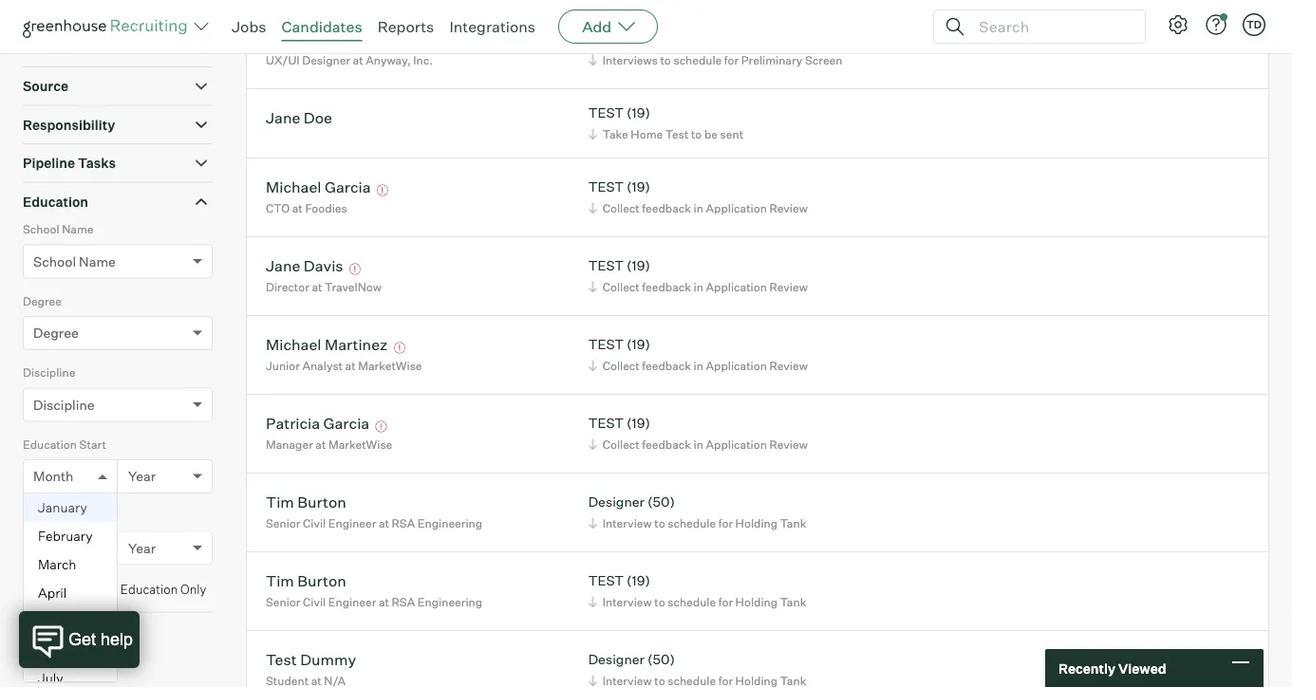 Task type: locate. For each thing, give the bounding box(es) containing it.
schedule inside the designer (50) interview to schedule for holding tank
[[668, 516, 716, 531]]

0 vertical spatial senior
[[266, 516, 301, 531]]

1 vertical spatial engineer
[[328, 595, 376, 610]]

3 review from the top
[[770, 359, 808, 373]]

designer inside the designer (50) interview to schedule for holding tank
[[589, 494, 645, 511]]

michael inside michael garcia "link"
[[266, 177, 322, 196]]

2 senior from the top
[[266, 595, 301, 610]]

holding for (50)
[[736, 516, 778, 531]]

7 (19) from the top
[[627, 573, 651, 590]]

application for michael garcia
[[706, 201, 767, 215]]

(19) inside test (19) take home test to be sent
[[627, 105, 651, 121]]

tim burton senior civil engineer at rsa engineering up the dummy at the bottom left of page
[[266, 572, 483, 610]]

2 engineering from the top
[[418, 595, 483, 610]]

marketwise down michael martinez has been in application review for more than 5 days icon on the left of page
[[358, 359, 422, 373]]

0 vertical spatial degree
[[23, 294, 62, 308]]

tim down manager
[[266, 493, 294, 512]]

1 vertical spatial for
[[719, 516, 733, 531]]

collect for michael martinez
[[603, 359, 640, 373]]

engineer down manager at marketwise on the bottom
[[328, 516, 376, 531]]

rsa for test (19)
[[392, 595, 415, 610]]

michael inside michael martinez 'link'
[[266, 335, 322, 354]]

tim burton senior civil engineer at rsa engineering down manager at marketwise on the bottom
[[266, 493, 483, 531]]

jane left the doe at top
[[266, 108, 301, 127]]

test inside test (19) interview to schedule for holding tank
[[589, 573, 624, 590]]

jane doe
[[266, 108, 332, 127]]

3 collect from the top
[[603, 359, 640, 373]]

1 year from the top
[[128, 469, 156, 485]]

1 collect feedback in application review link from the top
[[586, 199, 813, 217]]

month
[[33, 469, 74, 485], [33, 540, 74, 557]]

civil
[[303, 516, 326, 531], [303, 595, 326, 610]]

name up the degree element
[[79, 253, 116, 270]]

collect for jane davis
[[603, 280, 640, 294]]

1 vertical spatial garcia
[[324, 414, 370, 433]]

1 interview to schedule for holding tank link from the top
[[586, 515, 812, 533]]

3 feedback from the top
[[642, 359, 692, 373]]

greenhouse recruiting image
[[23, 15, 194, 38]]

1 vertical spatial (50)
[[648, 652, 675, 668]]

schedule for designer (50)
[[668, 516, 716, 531]]

education end
[[23, 509, 101, 524]]

to inside test (19) interview to schedule for holding tank
[[655, 595, 666, 610]]

1 vertical spatial month
[[33, 540, 74, 557]]

0 vertical spatial tim burton link
[[266, 493, 347, 515]]

0 vertical spatial civil
[[303, 516, 326, 531]]

review
[[770, 201, 808, 215], [770, 280, 808, 294], [770, 359, 808, 373], [770, 438, 808, 452]]

3 collect feedback in application review link from the top
[[586, 357, 813, 375]]

5 (19) from the top
[[627, 336, 651, 353]]

to for test (19) interview to schedule for holding tank
[[655, 595, 666, 610]]

burton up the dummy at the bottom left of page
[[298, 572, 347, 591]]

to right interviews
[[661, 53, 671, 67]]

1 vertical spatial name
[[79, 253, 116, 270]]

(19)
[[627, 31, 651, 47], [627, 105, 651, 121], [627, 179, 651, 195], [627, 258, 651, 274], [627, 336, 651, 353], [627, 415, 651, 432], [627, 573, 651, 590]]

marketwise
[[358, 359, 422, 373], [329, 438, 393, 452]]

only
[[181, 582, 206, 597]]

0 vertical spatial burton
[[298, 493, 347, 512]]

1 test (19) collect feedback in application review from the top
[[589, 179, 808, 215]]

1 vertical spatial civil
[[303, 595, 326, 610]]

burton
[[298, 493, 347, 512], [298, 572, 347, 591]]

add button
[[559, 9, 658, 44]]

1 vertical spatial senior
[[266, 595, 301, 610]]

year for education start
[[128, 469, 156, 485]]

holding inside test (19) interview to schedule for holding tank
[[736, 595, 778, 610]]

1 vertical spatial tim
[[266, 572, 294, 591]]

july option
[[24, 665, 117, 688]]

month down education end
[[33, 540, 74, 557]]

2 in from the top
[[694, 280, 704, 294]]

0 vertical spatial holding
[[736, 516, 778, 531]]

education up february
[[23, 509, 77, 524]]

schedule up designer (50)
[[668, 595, 716, 610]]

2 civil from the top
[[303, 595, 326, 610]]

end
[[79, 509, 101, 524]]

1 rsa from the top
[[392, 516, 415, 531]]

pipeline tasks
[[23, 155, 116, 172]]

feedback for michael garcia
[[642, 201, 692, 215]]

2 vertical spatial designer
[[589, 652, 645, 668]]

michael garcia has been in application review for more than 5 days image
[[374, 185, 391, 196]]

in for michael martinez
[[694, 359, 704, 373]]

for left preliminary
[[725, 53, 739, 67]]

application for patricia garcia
[[706, 438, 767, 452]]

1 (19) from the top
[[627, 31, 651, 47]]

to up designer (50)
[[655, 595, 666, 610]]

jacob rogers link
[[266, 29, 364, 51]]

schedule up test (19) interview to schedule for holding tank
[[668, 516, 716, 531]]

interviews to schedule for preliminary screen link
[[586, 51, 848, 69]]

test (19) interview to schedule for holding tank
[[589, 573, 807, 610]]

preliminary
[[742, 53, 803, 67]]

1 vertical spatial burton
[[298, 572, 347, 591]]

collect feedback in application review link for michael garcia
[[586, 199, 813, 217]]

tim for test
[[266, 572, 294, 591]]

name
[[62, 222, 94, 237], [79, 253, 116, 270]]

civil down manager at marketwise on the bottom
[[303, 516, 326, 531]]

0 vertical spatial interview to schedule for holding tank link
[[586, 515, 812, 533]]

february
[[38, 528, 93, 545]]

(19) for cto at foodies
[[627, 179, 651, 195]]

4 collect from the top
[[603, 438, 640, 452]]

school down pipeline
[[23, 222, 59, 237]]

jane davis has been in application review for more than 5 days image
[[347, 264, 364, 275]]

1 civil from the top
[[303, 516, 326, 531]]

2 vertical spatial schedule
[[668, 595, 716, 610]]

2 collect feedback in application review link from the top
[[586, 278, 813, 296]]

for for designer (50)
[[719, 516, 733, 531]]

0 vertical spatial discipline
[[23, 366, 75, 380]]

education left start
[[23, 438, 77, 452]]

february option
[[24, 523, 117, 551]]

td
[[1247, 18, 1263, 31]]

for for test (19)
[[719, 595, 733, 610]]

tank inside the designer (50) interview to schedule for holding tank
[[781, 516, 807, 531]]

senior down manager
[[266, 516, 301, 531]]

integrations link
[[450, 17, 536, 36]]

test for cto at foodies
[[589, 179, 624, 195]]

interview to schedule for holding tank link up designer (50)
[[586, 593, 812, 611]]

jobs up ux/ui at the top left of the page
[[232, 17, 266, 36]]

5 test from the top
[[589, 336, 624, 353]]

test
[[666, 127, 689, 141], [266, 650, 297, 669]]

jobs up profile
[[23, 1, 54, 18]]

2 holding from the top
[[736, 595, 778, 610]]

1 collect from the top
[[603, 201, 640, 215]]

name down the pipeline tasks
[[62, 222, 94, 237]]

year up the most recent education only
[[128, 540, 156, 557]]

engineer up the dummy at the bottom left of page
[[328, 595, 376, 610]]

schedule right interviews
[[674, 53, 722, 67]]

0 vertical spatial tim
[[266, 493, 294, 512]]

burton for test
[[298, 572, 347, 591]]

0 vertical spatial designer
[[302, 53, 351, 67]]

0 vertical spatial michael
[[266, 177, 322, 196]]

tim burton senior civil engineer at rsa engineering for test (19)
[[266, 572, 483, 610]]

for inside test (19) interviews to schedule for preliminary screen
[[725, 53, 739, 67]]

2 tank from the top
[[781, 595, 807, 610]]

test inside test (19) interviews to schedule for preliminary screen
[[589, 31, 624, 47]]

viewed
[[1119, 660, 1167, 677]]

3 (19) from the top
[[627, 179, 651, 195]]

0 vertical spatial tank
[[781, 516, 807, 531]]

interview to schedule for holding tank link up test (19) interview to schedule for holding tank
[[586, 515, 812, 533]]

michael up junior
[[266, 335, 322, 354]]

1 vertical spatial tank
[[781, 595, 807, 610]]

rsa
[[392, 516, 415, 531], [392, 595, 415, 610]]

at inside jacob rogers ux/ui designer at anyway, inc.
[[353, 53, 363, 67]]

1 tim from the top
[[266, 493, 294, 512]]

civil up test dummy
[[303, 595, 326, 610]]

4 feedback from the top
[[642, 438, 692, 452]]

engineering for designer
[[418, 516, 483, 531]]

2 collect from the top
[[603, 280, 640, 294]]

1 vertical spatial rsa
[[392, 595, 415, 610]]

engineer
[[328, 516, 376, 531], [328, 595, 376, 610]]

interview for designer
[[603, 516, 652, 531]]

garcia up foodies
[[325, 177, 371, 196]]

start
[[79, 438, 106, 452]]

most
[[47, 582, 75, 597]]

tim up test dummy
[[266, 572, 294, 591]]

0 vertical spatial (50)
[[648, 494, 675, 511]]

test (19) collect feedback in application review for michael garcia
[[589, 179, 808, 215]]

april
[[38, 585, 67, 602]]

2 tim burton link from the top
[[266, 572, 347, 593]]

1 vertical spatial tim burton link
[[266, 572, 347, 593]]

0 vertical spatial engineering
[[418, 516, 483, 531]]

burton down manager at marketwise on the bottom
[[298, 493, 347, 512]]

2 michael from the top
[[266, 335, 322, 354]]

to inside the designer (50) interview to schedule for holding tank
[[655, 516, 666, 531]]

most recent education only
[[47, 582, 206, 597]]

(50)
[[648, 494, 675, 511], [648, 652, 675, 668]]

integrations
[[450, 17, 536, 36]]

feedback for michael martinez
[[642, 359, 692, 373]]

education start
[[23, 438, 106, 452]]

1 vertical spatial tim burton senior civil engineer at rsa engineering
[[266, 572, 483, 610]]

1 engineer from the top
[[328, 516, 376, 531]]

0 vertical spatial for
[[725, 53, 739, 67]]

interview to schedule for holding tank link
[[586, 515, 812, 533], [586, 593, 812, 611]]

sent
[[721, 127, 744, 141]]

review for michael martinez
[[770, 359, 808, 373]]

(19) inside test (19) interview to schedule for holding tank
[[627, 573, 651, 590]]

degree down the school name element
[[23, 294, 62, 308]]

1 michael from the top
[[266, 177, 322, 196]]

jacob rogers ux/ui designer at anyway, inc.
[[266, 29, 433, 67]]

school up the degree element
[[33, 253, 76, 270]]

1 (50) from the top
[[648, 494, 675, 511]]

test dummy
[[266, 650, 356, 669]]

test (19) collect feedback in application review for michael martinez
[[589, 336, 808, 373]]

4 application from the top
[[706, 438, 767, 452]]

1 vertical spatial school
[[33, 253, 76, 270]]

tank inside test (19) interview to schedule for holding tank
[[781, 595, 807, 610]]

engineering for test
[[418, 595, 483, 610]]

in
[[694, 201, 704, 215], [694, 280, 704, 294], [694, 359, 704, 373], [694, 438, 704, 452]]

4 test (19) collect feedback in application review from the top
[[589, 415, 808, 452]]

test (19) collect feedback in application review
[[589, 179, 808, 215], [589, 258, 808, 294], [589, 336, 808, 373], [589, 415, 808, 452]]

0 vertical spatial rsa
[[392, 516, 415, 531]]

tim burton link
[[266, 493, 347, 515], [266, 572, 347, 593]]

0 vertical spatial schedule
[[674, 53, 722, 67]]

1 senior from the top
[[266, 516, 301, 531]]

test left the dummy at the bottom left of page
[[266, 650, 297, 669]]

(50) inside the designer (50) interview to schedule for holding tank
[[648, 494, 675, 511]]

tim for designer
[[266, 493, 294, 512]]

0 vertical spatial jane
[[266, 108, 301, 127]]

for inside test (19) interview to schedule for holding tank
[[719, 595, 733, 610]]

month up january
[[33, 469, 74, 485]]

6 test from the top
[[589, 415, 624, 432]]

(50) for designer (50) interview to schedule for holding tank
[[648, 494, 675, 511]]

collect for michael garcia
[[603, 201, 640, 215]]

engineer for designer (50)
[[328, 516, 376, 531]]

take
[[603, 127, 629, 141]]

interviews
[[603, 53, 658, 67]]

michael
[[266, 177, 322, 196], [266, 335, 322, 354]]

to inside test (19) take home test to be sent
[[691, 127, 702, 141]]

test for senior civil engineer at rsa engineering
[[589, 573, 624, 590]]

2 (19) from the top
[[627, 105, 651, 121]]

schedule
[[674, 53, 722, 67], [668, 516, 716, 531], [668, 595, 716, 610]]

1 burton from the top
[[298, 493, 347, 512]]

education for education
[[23, 193, 88, 210]]

degree
[[23, 294, 62, 308], [33, 325, 79, 342]]

martinez
[[325, 335, 388, 354]]

for up test (19) interview to schedule for holding tank
[[719, 516, 733, 531]]

senior up test dummy
[[266, 595, 301, 610]]

1 feedback from the top
[[642, 201, 692, 215]]

tim burton link up test dummy
[[266, 572, 347, 593]]

1 review from the top
[[770, 201, 808, 215]]

1 vertical spatial michael
[[266, 335, 322, 354]]

3 test (19) collect feedback in application review from the top
[[589, 336, 808, 373]]

interview inside test (19) interview to schedule for holding tank
[[603, 595, 652, 610]]

(19) for manager at marketwise
[[627, 415, 651, 432]]

2 rsa from the top
[[392, 595, 415, 610]]

2 engineer from the top
[[328, 595, 376, 610]]

0 vertical spatial engineer
[[328, 516, 376, 531]]

3 application from the top
[[706, 359, 767, 373]]

garcia for michael garcia
[[325, 177, 371, 196]]

(19) for director at travelnow
[[627, 258, 651, 274]]

2 feedback from the top
[[642, 280, 692, 294]]

manager at marketwise
[[266, 438, 393, 452]]

to inside test (19) interviews to schedule for preliminary screen
[[661, 53, 671, 67]]

test (19) collect feedback in application review for patricia garcia
[[589, 415, 808, 452]]

doe
[[304, 108, 332, 127]]

marketwise down the patricia garcia has been in application review for more than 5 days icon at the bottom left of page
[[329, 438, 393, 452]]

configure image
[[1167, 13, 1190, 36]]

2 burton from the top
[[298, 572, 347, 591]]

test dummy link
[[266, 650, 356, 672]]

2 test from the top
[[589, 105, 624, 121]]

feedback for patricia garcia
[[642, 438, 692, 452]]

tim burton link down manager
[[266, 493, 347, 515]]

1 vertical spatial holding
[[736, 595, 778, 610]]

1 vertical spatial interview to schedule for holding tank link
[[586, 593, 812, 611]]

garcia inside "link"
[[325, 177, 371, 196]]

td button
[[1240, 9, 1270, 40]]

tim burton senior civil engineer at rsa engineering for designer (50)
[[266, 493, 483, 531]]

2 interview to schedule for holding tank link from the top
[[586, 593, 812, 611]]

jobs
[[23, 1, 54, 18], [232, 17, 266, 36]]

candidates link
[[282, 17, 363, 36]]

filters
[[89, 632, 128, 649]]

4 in from the top
[[694, 438, 704, 452]]

michael garcia
[[266, 177, 371, 196]]

jane up "director"
[[266, 256, 301, 275]]

3 in from the top
[[694, 359, 704, 373]]

1 holding from the top
[[736, 516, 778, 531]]

collect feedback in application review link for jane davis
[[586, 278, 813, 296]]

schedule inside test (19) interview to schedule for holding tank
[[668, 595, 716, 610]]

4 collect feedback in application review link from the top
[[586, 436, 813, 454]]

1 test from the top
[[589, 31, 624, 47]]

1 tim burton link from the top
[[266, 493, 347, 515]]

1 vertical spatial year
[[128, 540, 156, 557]]

interview inside the designer (50) interview to schedule for holding tank
[[603, 516, 652, 531]]

michael up cto at foodies
[[266, 177, 322, 196]]

0 vertical spatial interview
[[603, 516, 652, 531]]

list box
[[24, 494, 117, 688]]

jane
[[266, 108, 301, 127], [266, 256, 301, 275]]

march option
[[24, 551, 117, 580]]

2 test (19) collect feedback in application review from the top
[[589, 258, 808, 294]]

collect feedback in application review link
[[586, 199, 813, 217], [586, 278, 813, 296], [586, 357, 813, 375], [586, 436, 813, 454]]

for inside the designer (50) interview to schedule for holding tank
[[719, 516, 733, 531]]

for down the designer (50) interview to schedule for holding tank
[[719, 595, 733, 610]]

tim burton link for test
[[266, 572, 347, 593]]

1 tim burton senior civil engineer at rsa engineering from the top
[[266, 493, 483, 531]]

interview for test
[[603, 595, 652, 610]]

in for patricia garcia
[[694, 438, 704, 452]]

to left 'be'
[[691, 127, 702, 141]]

7 test from the top
[[589, 573, 624, 590]]

1 in from the top
[[694, 201, 704, 215]]

feedback for jane davis
[[642, 280, 692, 294]]

2 review from the top
[[770, 280, 808, 294]]

school name
[[23, 222, 94, 237], [33, 253, 116, 270]]

degree up discipline element
[[33, 325, 79, 342]]

test
[[589, 31, 624, 47], [589, 105, 624, 121], [589, 179, 624, 195], [589, 258, 624, 274], [589, 336, 624, 353], [589, 415, 624, 432], [589, 573, 624, 590]]

discipline
[[23, 366, 75, 380], [33, 397, 95, 413]]

year down discipline element
[[128, 469, 156, 485]]

2 tim burton senior civil engineer at rsa engineering from the top
[[266, 572, 483, 610]]

tim burton link for designer
[[266, 493, 347, 515]]

2 application from the top
[[706, 280, 767, 294]]

3 test from the top
[[589, 179, 624, 195]]

ux/ui
[[266, 53, 300, 67]]

review for patricia garcia
[[770, 438, 808, 452]]

1 vertical spatial designer
[[589, 494, 645, 511]]

0 horizontal spatial test
[[266, 650, 297, 669]]

civil for designer (50)
[[303, 516, 326, 531]]

0 vertical spatial year
[[128, 469, 156, 485]]

0 vertical spatial tim burton senior civil engineer at rsa engineering
[[266, 493, 483, 531]]

tasks
[[78, 155, 116, 172]]

school
[[23, 222, 59, 237], [33, 253, 76, 270]]

test right home on the top
[[666, 127, 689, 141]]

2 year from the top
[[128, 540, 156, 557]]

school name up the degree element
[[33, 253, 116, 270]]

1 application from the top
[[706, 201, 767, 215]]

rsa for designer (50)
[[392, 516, 415, 531]]

2 (50) from the top
[[648, 652, 675, 668]]

1 jane from the top
[[266, 108, 301, 127]]

2 jane from the top
[[266, 256, 301, 275]]

application
[[706, 201, 767, 215], [706, 280, 767, 294], [706, 359, 767, 373], [706, 438, 767, 452]]

jobs link
[[232, 17, 266, 36]]

4 test from the top
[[589, 258, 624, 274]]

may
[[38, 614, 64, 630]]

january option
[[24, 494, 117, 523]]

1 tank from the top
[[781, 516, 807, 531]]

april option
[[24, 580, 117, 608]]

holding inside the designer (50) interview to schedule for holding tank
[[736, 516, 778, 531]]

6 (19) from the top
[[627, 415, 651, 432]]

0 vertical spatial school name
[[23, 222, 94, 237]]

review for jane davis
[[770, 280, 808, 294]]

4 (19) from the top
[[627, 258, 651, 274]]

designer
[[302, 53, 351, 67], [589, 494, 645, 511], [589, 652, 645, 668]]

burton for designer
[[298, 493, 347, 512]]

0 vertical spatial month
[[33, 469, 74, 485]]

0 vertical spatial garcia
[[325, 177, 371, 196]]

1 engineering from the top
[[418, 516, 483, 531]]

1 vertical spatial schedule
[[668, 516, 716, 531]]

holding
[[736, 516, 778, 531], [736, 595, 778, 610]]

application for jane davis
[[706, 280, 767, 294]]

1 vertical spatial engineering
[[418, 595, 483, 610]]

None field
[[24, 461, 43, 493]]

2 tim from the top
[[266, 572, 294, 591]]

1 horizontal spatial test
[[666, 127, 689, 141]]

2 vertical spatial for
[[719, 595, 733, 610]]

tank for (19)
[[781, 595, 807, 610]]

1 vertical spatial jane
[[266, 256, 301, 275]]

review for michael garcia
[[770, 201, 808, 215]]

interview
[[603, 516, 652, 531], [603, 595, 652, 610]]

engineer for test (19)
[[328, 595, 376, 610]]

school name down pipeline
[[23, 222, 94, 237]]

year for education end
[[128, 540, 156, 557]]

to
[[661, 53, 671, 67], [691, 127, 702, 141], [655, 516, 666, 531], [655, 595, 666, 610]]

garcia
[[325, 177, 371, 196], [324, 414, 370, 433]]

0 horizontal spatial jobs
[[23, 1, 54, 18]]

education down pipeline
[[23, 193, 88, 210]]

recently
[[1059, 660, 1116, 677]]

jane for jane doe
[[266, 108, 301, 127]]

2 interview from the top
[[603, 595, 652, 610]]

analyst
[[302, 359, 343, 373]]

1 vertical spatial interview
[[603, 595, 652, 610]]

4 review from the top
[[770, 438, 808, 452]]

1 interview from the top
[[603, 516, 652, 531]]

garcia up manager at marketwise on the bottom
[[324, 414, 370, 433]]

to up test (19) interview to schedule for holding tank
[[655, 516, 666, 531]]

0 vertical spatial test
[[666, 127, 689, 141]]

senior
[[266, 516, 301, 531], [266, 595, 301, 610]]



Task type: vqa. For each thing, say whether or not it's contained in the screenshot.
Last
no



Task type: describe. For each thing, give the bounding box(es) containing it.
reset filters button
[[23, 623, 137, 658]]

recently viewed
[[1059, 660, 1167, 677]]

designer inside jacob rogers ux/ui designer at anyway, inc.
[[302, 53, 351, 67]]

application for michael martinez
[[706, 359, 767, 373]]

cto at foodies
[[266, 201, 347, 215]]

designer for designer (50)
[[589, 652, 645, 668]]

profile details
[[23, 40, 113, 56]]

degree element
[[23, 292, 213, 364]]

anyway,
[[366, 53, 411, 67]]

schedule for test (19)
[[668, 595, 716, 610]]

june
[[38, 642, 68, 659]]

0 vertical spatial marketwise
[[358, 359, 422, 373]]

director
[[266, 280, 310, 294]]

education for education end
[[23, 509, 77, 524]]

screen
[[805, 53, 843, 67]]

travelnow
[[325, 280, 382, 294]]

reset filters
[[51, 632, 128, 649]]

to for designer (50) interview to schedule for holding tank
[[655, 516, 666, 531]]

patricia garcia has been in application review for more than 5 days image
[[373, 421, 390, 433]]

test (19) take home test to be sent
[[589, 105, 744, 141]]

in for jane davis
[[694, 280, 704, 294]]

1 vertical spatial degree
[[33, 325, 79, 342]]

discipline element
[[23, 364, 213, 436]]

reset
[[51, 632, 86, 649]]

in for michael garcia
[[694, 201, 704, 215]]

michael for michael garcia
[[266, 177, 322, 196]]

details
[[68, 40, 113, 56]]

reports
[[378, 17, 434, 36]]

collect feedback in application review link for patricia garcia
[[586, 436, 813, 454]]

Most Recent Education Only checkbox
[[27, 582, 39, 594]]

school name element
[[23, 221, 213, 292]]

pipeline
[[23, 155, 75, 172]]

home
[[631, 127, 663, 141]]

1 horizontal spatial jobs
[[232, 17, 266, 36]]

1 month from the top
[[33, 469, 74, 485]]

patricia garcia
[[266, 414, 370, 433]]

to for test (19) interviews to schedule for preliminary screen
[[661, 53, 671, 67]]

(19) inside test (19) interviews to schedule for preliminary screen
[[627, 31, 651, 47]]

jane davis
[[266, 256, 343, 275]]

test inside test (19) take home test to be sent
[[666, 127, 689, 141]]

january
[[38, 500, 87, 516]]

march
[[38, 557, 76, 573]]

senior for test (19)
[[266, 595, 301, 610]]

add
[[582, 17, 612, 36]]

jane davis link
[[266, 256, 343, 278]]

take home test to be sent link
[[586, 125, 749, 143]]

junior
[[266, 359, 300, 373]]

jane doe link
[[266, 108, 332, 130]]

test for junior analyst at marketwise
[[589, 336, 624, 353]]

designer for designer (50) interview to schedule for holding tank
[[589, 494, 645, 511]]

test inside test (19) take home test to be sent
[[589, 105, 624, 121]]

reports link
[[378, 17, 434, 36]]

candidates
[[282, 17, 363, 36]]

davis
[[304, 256, 343, 275]]

be
[[705, 127, 718, 141]]

july
[[38, 671, 63, 687]]

test for director at travelnow
[[589, 258, 624, 274]]

michael martinez
[[266, 335, 388, 354]]

patricia
[[266, 414, 320, 433]]

schedule inside test (19) interviews to schedule for preliminary screen
[[674, 53, 722, 67]]

education left only
[[120, 582, 178, 597]]

foodies
[[305, 201, 347, 215]]

patricia garcia link
[[266, 414, 370, 436]]

jacob
[[266, 29, 309, 48]]

dummy
[[300, 650, 356, 669]]

may option
[[24, 608, 117, 637]]

senior for designer (50)
[[266, 516, 301, 531]]

michael martinez has been in application review for more than 5 days image
[[391, 343, 408, 354]]

test (19) interviews to schedule for preliminary screen
[[589, 31, 843, 67]]

source
[[23, 78, 68, 95]]

2 month from the top
[[33, 540, 74, 557]]

jane for jane davis
[[266, 256, 301, 275]]

michael garcia link
[[266, 177, 371, 199]]

1 vertical spatial test
[[266, 650, 297, 669]]

test (19) collect feedback in application review for jane davis
[[589, 258, 808, 294]]

civil for test (19)
[[303, 595, 326, 610]]

recent
[[78, 582, 118, 597]]

interview to schedule for holding tank link for (19)
[[586, 593, 812, 611]]

profile
[[23, 40, 65, 56]]

cto
[[266, 201, 290, 215]]

Search text field
[[975, 13, 1129, 40]]

(19) for junior analyst at marketwise
[[627, 336, 651, 353]]

(50) for designer (50)
[[648, 652, 675, 668]]

list box containing january
[[24, 494, 117, 688]]

interview to schedule for holding tank link for (50)
[[586, 515, 812, 533]]

collect feedback in application review link for michael martinez
[[586, 357, 813, 375]]

td button
[[1243, 13, 1266, 36]]

1 vertical spatial discipline
[[33, 397, 95, 413]]

education for education start
[[23, 438, 77, 452]]

1 vertical spatial school name
[[33, 253, 116, 270]]

manager
[[266, 438, 313, 452]]

designer (50) interview to schedule for holding tank
[[589, 494, 807, 531]]

michael for michael martinez
[[266, 335, 322, 354]]

holding for (19)
[[736, 595, 778, 610]]

garcia for patricia garcia
[[324, 414, 370, 433]]

0 vertical spatial name
[[62, 222, 94, 237]]

test for manager at marketwise
[[589, 415, 624, 432]]

(19) for senior civil engineer at rsa engineering
[[627, 573, 651, 590]]

tank for (50)
[[781, 516, 807, 531]]

director at travelnow
[[266, 280, 382, 294]]

collect for patricia garcia
[[603, 438, 640, 452]]

inc.
[[414, 53, 433, 67]]

rogers
[[313, 29, 364, 48]]

junior analyst at marketwise
[[266, 359, 422, 373]]

michael martinez link
[[266, 335, 388, 357]]

1 vertical spatial marketwise
[[329, 438, 393, 452]]

0 vertical spatial school
[[23, 222, 59, 237]]

june option
[[24, 637, 117, 665]]

designer (50)
[[589, 652, 675, 668]]

responsibility
[[23, 117, 115, 133]]



